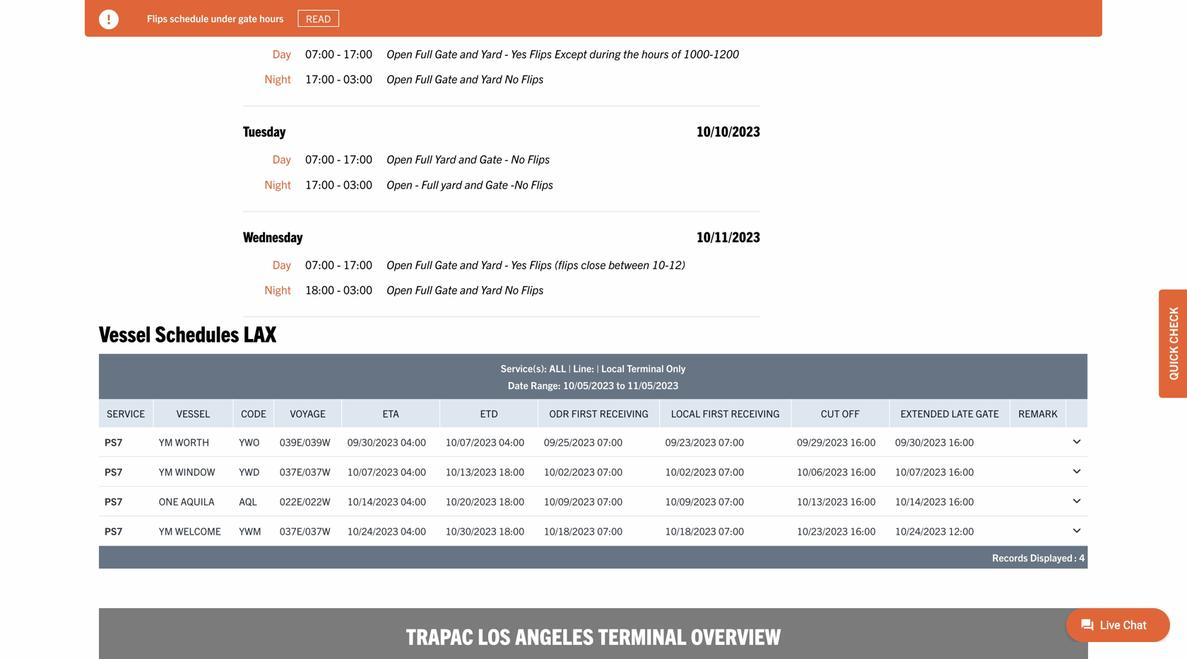 Task type: vqa. For each thing, say whether or not it's contained in the screenshot.


Task type: locate. For each thing, give the bounding box(es) containing it.
1 horizontal spatial 09/30/2023
[[895, 436, 946, 448]]

16:00 down 09/29/2023 16:00
[[850, 465, 876, 478]]

022e/022w
[[280, 495, 330, 508]]

ps7
[[105, 436, 123, 448], [105, 465, 123, 478], [105, 495, 123, 508], [105, 525, 123, 537]]

ym
[[159, 436, 173, 448], [159, 465, 173, 478], [159, 525, 173, 537]]

1 horizontal spatial local
[[671, 407, 701, 420]]

0 vertical spatial ym
[[159, 436, 173, 448]]

09/30/2023 down extended
[[895, 436, 946, 448]]

10/18/2023
[[544, 525, 595, 537], [665, 525, 716, 537]]

2 ym from the top
[[159, 465, 173, 478]]

line:
[[573, 362, 594, 375]]

10/07/2023 04:00
[[446, 436, 524, 448], [347, 465, 426, 478]]

10/24/2023 down the 10/14/2023 16:00
[[895, 525, 946, 537]]

1 horizontal spatial 10/02/2023
[[665, 465, 716, 478]]

night for tuesday
[[265, 177, 291, 191]]

1 vertical spatial day
[[273, 152, 291, 166]]

no down open full gate and yard -  yes flips (flips close between 10-12)
[[505, 282, 519, 296]]

04:00 for 10/20/2023 18:00
[[401, 495, 426, 508]]

2 10/14/2023 from the left
[[895, 495, 946, 508]]

4 open from the top
[[387, 177, 413, 191]]

1 horizontal spatial 10/07/2023
[[446, 436, 497, 448]]

terminal
[[627, 362, 664, 375], [598, 622, 687, 649]]

2 night from the top
[[265, 177, 291, 191]]

16:00 down late
[[949, 436, 974, 448]]

first right odr
[[572, 407, 597, 420]]

extended late gate
[[901, 407, 999, 420]]

local first receiving
[[671, 407, 780, 420]]

0 vertical spatial 17:00 - 03:00
[[305, 71, 373, 86]]

night up lax
[[265, 282, 291, 296]]

open full gate and yard -  yes flips except during the hours of 1000-1200
[[387, 46, 739, 60]]

07:00
[[305, 46, 334, 60], [305, 152, 334, 166], [305, 257, 334, 271], [597, 436, 623, 448], [719, 436, 744, 448], [597, 465, 623, 478], [719, 465, 744, 478], [597, 495, 623, 508], [719, 495, 744, 508], [597, 525, 623, 537], [719, 525, 744, 537]]

0 vertical spatial yes
[[511, 46, 527, 60]]

1 horizontal spatial receiving
[[731, 407, 780, 420]]

1 vertical spatial yes
[[511, 257, 527, 271]]

09/23/2023 07:00
[[665, 436, 744, 448]]

3 night from the top
[[265, 282, 291, 296]]

ym welcome
[[159, 525, 221, 537]]

037e/037w down 039e/039w
[[280, 465, 330, 478]]

1 vertical spatial night
[[265, 177, 291, 191]]

1 day from the top
[[273, 46, 291, 60]]

1 vertical spatial 07:00 - 17:00
[[305, 152, 373, 166]]

local up 09/23/2023
[[671, 407, 701, 420]]

10/09/2023 down the 09/25/2023
[[544, 495, 595, 508]]

3 07:00 - 17:00 from the top
[[305, 257, 373, 271]]

1 vertical spatial ym
[[159, 465, 173, 478]]

03:00 for wednesday
[[343, 282, 373, 296]]

worth
[[175, 436, 209, 448]]

first
[[572, 407, 597, 420], [703, 407, 729, 420]]

10/13/2023 up '10/23/2023'
[[797, 495, 848, 508]]

1 vertical spatial hours
[[642, 46, 669, 60]]

night up wednesday
[[265, 177, 291, 191]]

0 horizontal spatial vessel
[[99, 319, 151, 347]]

10/14/2023 16:00
[[895, 495, 974, 508]]

ps7 for ym welcome
[[105, 525, 123, 537]]

1 vertical spatial 037e/037w
[[280, 525, 330, 537]]

night for monday
[[265, 71, 291, 86]]

flips
[[147, 12, 168, 24], [529, 46, 552, 60], [521, 71, 544, 86], [528, 152, 550, 166], [531, 177, 553, 191], [529, 257, 552, 271], [521, 282, 544, 296]]

0 horizontal spatial 10/18/2023
[[544, 525, 595, 537]]

ym down one
[[159, 525, 173, 537]]

1 03:00 from the top
[[343, 71, 373, 86]]

ym window
[[159, 465, 215, 478]]

10/06/2023
[[797, 465, 848, 478]]

1 10/09/2023 07:00 from the left
[[544, 495, 623, 508]]

10/02/2023 07:00 down 09/25/2023 07:00
[[544, 465, 623, 478]]

cut
[[821, 407, 840, 420]]

0 horizontal spatial 10/07/2023 04:00
[[347, 465, 426, 478]]

3 03:00 from the top
[[343, 282, 373, 296]]

1 vertical spatial 17:00 - 03:00
[[305, 177, 373, 191]]

2 07:00 - 17:00 from the top
[[305, 152, 373, 166]]

0 horizontal spatial 09/30/2023
[[347, 436, 398, 448]]

10/09/2023
[[697, 17, 760, 34], [544, 495, 595, 508], [665, 495, 716, 508]]

0 vertical spatial 10/07/2023 04:00
[[446, 436, 524, 448]]

0 horizontal spatial 10/13/2023
[[446, 465, 497, 478]]

5 open from the top
[[387, 257, 413, 271]]

10/07/2023 down the 09/30/2023 04:00
[[347, 465, 398, 478]]

2 receiving from the left
[[731, 407, 780, 420]]

1 17:00 - 03:00 from the top
[[305, 71, 373, 86]]

1 vertical spatial local
[[671, 407, 701, 420]]

1 horizontal spatial first
[[703, 407, 729, 420]]

1 vertical spatial terminal
[[598, 622, 687, 649]]

09/30/2023 down eta
[[347, 436, 398, 448]]

0 vertical spatial 03:00
[[343, 71, 373, 86]]

2 10/24/2023 from the left
[[895, 525, 946, 537]]

10/14/2023 for 10/14/2023 04:00
[[347, 495, 398, 508]]

16:00 for 10/23/2023 16:00
[[850, 525, 876, 537]]

1 horizontal spatial 10/18/2023 07:00
[[665, 525, 744, 537]]

open full gate and yard no flips
[[387, 71, 544, 86], [387, 282, 544, 296]]

10/24/2023 down 10/14/2023 04:00
[[347, 525, 398, 537]]

full
[[415, 46, 432, 60], [415, 71, 432, 86], [415, 152, 432, 166], [421, 177, 438, 191], [415, 257, 432, 271], [415, 282, 432, 296]]

one aquila
[[159, 495, 215, 508]]

close
[[581, 257, 606, 271]]

0 vertical spatial 07:00 - 17:00
[[305, 46, 373, 60]]

10/07/2023
[[446, 436, 497, 448], [347, 465, 398, 478], [895, 465, 946, 478]]

1 vertical spatial open full gate and yard no flips
[[387, 282, 544, 296]]

first up 09/23/2023 07:00
[[703, 407, 729, 420]]

angeles
[[515, 622, 594, 649]]

1 vertical spatial 03:00
[[343, 177, 373, 191]]

to
[[617, 379, 625, 392]]

10/09/2023 up 1200
[[697, 17, 760, 34]]

1 horizontal spatial 10/24/2023
[[895, 525, 946, 537]]

2 vertical spatial 07:00 - 17:00
[[305, 257, 373, 271]]

receiving
[[600, 407, 649, 420], [731, 407, 780, 420]]

1 10/14/2023 from the left
[[347, 495, 398, 508]]

los
[[478, 622, 511, 649]]

2 09/30/2023 from the left
[[895, 436, 946, 448]]

10/24/2023 04:00
[[347, 525, 426, 537]]

16:00 for 10/07/2023 16:00
[[949, 465, 974, 478]]

07:00 - 17:00
[[305, 46, 373, 60], [305, 152, 373, 166], [305, 257, 373, 271]]

10/02/2023 down 09/23/2023
[[665, 465, 716, 478]]

yes for 10/09/2023
[[511, 46, 527, 60]]

1 yes from the top
[[511, 46, 527, 60]]

09/25/2023
[[544, 436, 595, 448]]

10/18/2023 07:00
[[544, 525, 623, 537], [665, 525, 744, 537]]

schedules
[[155, 319, 239, 347]]

1 horizontal spatial vessel
[[177, 407, 210, 420]]

0 vertical spatial terminal
[[627, 362, 664, 375]]

2 yes from the top
[[511, 257, 527, 271]]

0 horizontal spatial 10/14/2023
[[347, 495, 398, 508]]

day down tuesday
[[273, 152, 291, 166]]

10/07/2023 04:00 down etd in the left of the page
[[446, 436, 524, 448]]

0 vertical spatial 037e/037w
[[280, 465, 330, 478]]

1 vertical spatial 10/07/2023 04:00
[[347, 465, 426, 478]]

day for monday
[[273, 46, 291, 60]]

service
[[107, 407, 145, 420]]

0 vertical spatial night
[[265, 71, 291, 86]]

2 vertical spatial night
[[265, 282, 291, 296]]

2 03:00 from the top
[[343, 177, 373, 191]]

day for wednesday
[[273, 257, 291, 271]]

2 vertical spatial 03:00
[[343, 282, 373, 296]]

16:00 up the 10/14/2023 16:00
[[949, 465, 974, 478]]

17:00 - 03:00
[[305, 71, 373, 86], [305, 177, 373, 191]]

10/07/2023 04:00 down the 09/30/2023 04:00
[[347, 465, 426, 478]]

local up to
[[601, 362, 625, 375]]

service(s): all | line: | local terminal only date range: 10/05/2023 to 11/05/2023
[[501, 362, 686, 392]]

yes
[[511, 46, 527, 60], [511, 257, 527, 271]]

day down monday
[[273, 46, 291, 60]]

ywo
[[239, 436, 260, 448]]

ym left window
[[159, 465, 173, 478]]

1 037e/037w from the top
[[280, 465, 330, 478]]

ym for ym worth
[[159, 436, 173, 448]]

1 horizontal spatial |
[[597, 362, 599, 375]]

read
[[306, 12, 331, 25]]

receiving up 09/23/2023 07:00
[[731, 407, 780, 420]]

1 10/18/2023 07:00 from the left
[[544, 525, 623, 537]]

0 horizontal spatial local
[[601, 362, 625, 375]]

16:00 for 09/30/2023 16:00
[[949, 436, 974, 448]]

hours right gate
[[259, 12, 284, 24]]

10/14/2023 down 10/07/2023 16:00
[[895, 495, 946, 508]]

10/13/2023 18:00
[[446, 465, 524, 478]]

gate
[[238, 12, 257, 24]]

1 07:00 - 17:00 from the top
[[305, 46, 373, 60]]

16:00 up 12:00
[[949, 495, 974, 508]]

10/14/2023 up 10/24/2023 04:00
[[347, 495, 398, 508]]

0 horizontal spatial 10/18/2023 07:00
[[544, 525, 623, 537]]

gate
[[435, 46, 457, 60], [435, 71, 457, 86], [479, 152, 502, 166], [485, 177, 508, 191], [435, 257, 457, 271], [435, 282, 457, 296], [976, 407, 999, 420]]

4 ps7 from the top
[[105, 525, 123, 537]]

10/13/2023 for 10/13/2023 16:00
[[797, 495, 848, 508]]

04:00 for 10/07/2023 04:00
[[401, 436, 426, 448]]

displayed
[[1030, 551, 1073, 564]]

2 vertical spatial ym
[[159, 525, 173, 537]]

yes left the (flips in the left top of the page
[[511, 257, 527, 271]]

10/07/2023 16:00
[[895, 465, 974, 478]]

16:00 up 10/23/2023 16:00
[[850, 495, 876, 508]]

1 09/30/2023 from the left
[[347, 436, 398, 448]]

3 ps7 from the top
[[105, 495, 123, 508]]

10/07/2023 up 10/13/2023 18:00
[[446, 436, 497, 448]]

1200
[[713, 46, 739, 60]]

under
[[211, 12, 236, 24]]

0 horizontal spatial first
[[572, 407, 597, 420]]

10/09/2023 07:00 down 09/25/2023 07:00
[[544, 495, 623, 508]]

1 night from the top
[[265, 71, 291, 86]]

04:00 for 10/30/2023 18:00
[[401, 525, 426, 537]]

no
[[505, 71, 519, 86], [511, 152, 525, 166], [514, 177, 528, 191], [505, 282, 519, 296]]

terminal inside service(s): all | line: | local terminal only date range: 10/05/2023 to 11/05/2023
[[627, 362, 664, 375]]

2 vertical spatial day
[[273, 257, 291, 271]]

18:00 for 10/07/2023 04:00
[[499, 465, 524, 478]]

2 10/18/2023 from the left
[[665, 525, 716, 537]]

yes left except
[[511, 46, 527, 60]]

0 vertical spatial vessel
[[99, 319, 151, 347]]

2 open full gate and yard no flips from the top
[[387, 282, 544, 296]]

3 day from the top
[[273, 257, 291, 271]]

2 first from the left
[[703, 407, 729, 420]]

receiving for odr first receiving
[[600, 407, 649, 420]]

0 vertical spatial open full gate and yard no flips
[[387, 71, 544, 86]]

odr
[[549, 407, 569, 420]]

quick
[[1166, 347, 1180, 380]]

037e/037w down 022e/022w
[[280, 525, 330, 537]]

1 horizontal spatial 10/18/2023
[[665, 525, 716, 537]]

1 horizontal spatial 10/07/2023 04:00
[[446, 436, 524, 448]]

1 horizontal spatial hours
[[642, 46, 669, 60]]

ps7 for ym window
[[105, 465, 123, 478]]

1 horizontal spatial 10/13/2023
[[797, 495, 848, 508]]

0 horizontal spatial receiving
[[600, 407, 649, 420]]

receiving down to
[[600, 407, 649, 420]]

0 horizontal spatial hours
[[259, 12, 284, 24]]

1 vertical spatial vessel
[[177, 407, 210, 420]]

16:00 for 10/06/2023 16:00
[[850, 465, 876, 478]]

1 10/24/2023 from the left
[[347, 525, 398, 537]]

| right all at the left
[[569, 362, 571, 375]]

night up tuesday
[[265, 71, 291, 86]]

0 vertical spatial day
[[273, 46, 291, 60]]

flips schedule under gate hours
[[147, 12, 284, 24]]

0 horizontal spatial 10/09/2023 07:00
[[544, 495, 623, 508]]

0 vertical spatial local
[[601, 362, 625, 375]]

0 horizontal spatial 10/24/2023
[[347, 525, 398, 537]]

off
[[842, 407, 860, 420]]

| right line:
[[597, 362, 599, 375]]

hours left of
[[642, 46, 669, 60]]

16:00
[[850, 436, 876, 448], [949, 436, 974, 448], [850, 465, 876, 478], [949, 465, 974, 478], [850, 495, 876, 508], [949, 495, 974, 508], [850, 525, 876, 537]]

10/14/2023
[[347, 495, 398, 508], [895, 495, 946, 508]]

3 ym from the top
[[159, 525, 173, 537]]

ym worth
[[159, 436, 209, 448]]

10/13/2023 up 10/20/2023
[[446, 465, 497, 478]]

vessel schedules lax
[[99, 319, 276, 347]]

ps7 for one aquila
[[105, 495, 123, 508]]

16:00 down off
[[850, 436, 876, 448]]

18:00 - 03:00
[[305, 282, 373, 296]]

2 037e/037w from the top
[[280, 525, 330, 537]]

1 vertical spatial 10/13/2023
[[797, 495, 848, 508]]

1 horizontal spatial 10/09/2023 07:00
[[665, 495, 744, 508]]

2 day from the top
[[273, 152, 291, 166]]

2 17:00 - 03:00 from the top
[[305, 177, 373, 191]]

0 horizontal spatial |
[[569, 362, 571, 375]]

vessel for vessel
[[177, 407, 210, 420]]

1 receiving from the left
[[600, 407, 649, 420]]

10/24/2023
[[347, 525, 398, 537], [895, 525, 946, 537]]

10/13/2023 for 10/13/2023 18:00
[[446, 465, 497, 478]]

10/02/2023 07:00 down 09/23/2023 07:00
[[665, 465, 744, 478]]

0 horizontal spatial 10/02/2023 07:00
[[544, 465, 623, 478]]

1 horizontal spatial 10/14/2023
[[895, 495, 946, 508]]

2 ps7 from the top
[[105, 465, 123, 478]]

3 open from the top
[[387, 152, 413, 166]]

1 first from the left
[[572, 407, 597, 420]]

1 ps7 from the top
[[105, 436, 123, 448]]

open
[[387, 46, 413, 60], [387, 71, 413, 86], [387, 152, 413, 166], [387, 177, 413, 191], [387, 257, 413, 271], [387, 282, 413, 296]]

10/09/2023 07:00 down 09/23/2023 07:00
[[665, 495, 744, 508]]

1 ym from the top
[[159, 436, 173, 448]]

10/20/2023 18:00
[[446, 495, 524, 508]]

day down wednesday
[[273, 257, 291, 271]]

10/13/2023 16:00
[[797, 495, 876, 508]]

1000-
[[684, 46, 713, 60]]

16:00 down 10/13/2023 16:00
[[850, 525, 876, 537]]

2 10/18/2023 07:00 from the left
[[665, 525, 744, 537]]

2 10/09/2023 07:00 from the left
[[665, 495, 744, 508]]

:
[[1074, 551, 1077, 564]]

vessel for vessel schedules lax
[[99, 319, 151, 347]]

037e/037w for 10/24/2023 04:00
[[280, 525, 330, 537]]

10/02/2023 down the 09/25/2023
[[544, 465, 595, 478]]

10/07/2023 down 09/30/2023 16:00
[[895, 465, 946, 478]]

2 10/02/2023 07:00 from the left
[[665, 465, 744, 478]]

1 open full gate and yard no flips from the top
[[387, 71, 544, 86]]

first for odr
[[572, 407, 597, 420]]

1 horizontal spatial 10/02/2023 07:00
[[665, 465, 744, 478]]

2 horizontal spatial 10/07/2023
[[895, 465, 946, 478]]

welcome
[[175, 525, 221, 537]]

ym left "worth"
[[159, 436, 173, 448]]

10/24/2023 for 10/24/2023 04:00
[[347, 525, 398, 537]]

10/09/2023 07:00
[[544, 495, 623, 508], [665, 495, 744, 508]]

18:00
[[305, 282, 334, 296], [499, 465, 524, 478], [499, 495, 524, 508], [499, 525, 524, 537]]

quick check
[[1166, 307, 1180, 380]]

0 horizontal spatial 10/02/2023
[[544, 465, 595, 478]]

0 vertical spatial 10/13/2023
[[446, 465, 497, 478]]



Task type: describe. For each thing, give the bounding box(es) containing it.
6 open from the top
[[387, 282, 413, 296]]

range:
[[531, 379, 561, 392]]

wednesday
[[243, 227, 303, 245]]

17:00 - 03:00 for tuesday
[[305, 177, 373, 191]]

10-
[[652, 257, 669, 271]]

one
[[159, 495, 178, 508]]

09/25/2023 07:00
[[544, 436, 623, 448]]

10/24/2023 12:00
[[895, 525, 974, 537]]

ywm
[[239, 525, 261, 537]]

lax
[[244, 319, 276, 347]]

service(s):
[[501, 362, 547, 375]]

no up "open - full yard and gate -no flips"
[[511, 152, 525, 166]]

yard
[[441, 177, 462, 191]]

04:00 for 10/13/2023 18:00
[[401, 465, 426, 478]]

code
[[241, 407, 266, 420]]

03:00 for tuesday
[[343, 177, 373, 191]]

schedule
[[170, 12, 209, 24]]

039e/039w
[[280, 436, 330, 448]]

1 | from the left
[[569, 362, 571, 375]]

ym for ym welcome
[[159, 525, 173, 537]]

09/30/2023 for 09/30/2023 04:00
[[347, 436, 398, 448]]

local inside service(s): all | line: | local terminal only date range: 10/05/2023 to 11/05/2023
[[601, 362, 625, 375]]

solid image
[[99, 10, 119, 29]]

1 10/02/2023 07:00 from the left
[[544, 465, 623, 478]]

18:00 for 10/14/2023 04:00
[[499, 495, 524, 508]]

0 vertical spatial hours
[[259, 12, 284, 24]]

16:00 for 09/29/2023 16:00
[[850, 436, 876, 448]]

10/10/2023
[[697, 122, 760, 140]]

ps7 for ym worth
[[105, 436, 123, 448]]

1 10/18/2023 from the left
[[544, 525, 595, 537]]

17:00 - 03:00 for monday
[[305, 71, 373, 86]]

12)
[[669, 257, 685, 271]]

18:00 for 10/24/2023 04:00
[[499, 525, 524, 537]]

date
[[508, 379, 528, 392]]

overview
[[691, 622, 781, 649]]

check
[[1166, 307, 1180, 344]]

tuesday
[[243, 122, 286, 140]]

10/14/2023 for 10/14/2023 16:00
[[895, 495, 946, 508]]

17:00 for monday
[[343, 46, 373, 60]]

read link
[[298, 10, 339, 27]]

ym for ym window
[[159, 465, 173, 478]]

(flips
[[555, 257, 579, 271]]

10/06/2023 16:00
[[797, 465, 876, 478]]

open - full yard and gate -no flips
[[387, 177, 553, 191]]

09/30/2023 04:00
[[347, 436, 426, 448]]

records displayed : 4
[[992, 551, 1085, 564]]

09/30/2023 16:00
[[895, 436, 974, 448]]

16:00 for 10/13/2023 16:00
[[850, 495, 876, 508]]

ywd
[[239, 465, 260, 478]]

10/30/2023 18:00
[[446, 525, 524, 537]]

open full gate and yard -  yes flips (flips close between 10-12)
[[387, 257, 685, 271]]

16:00 for 10/14/2023 16:00
[[949, 495, 974, 508]]

10/11/2023
[[697, 227, 760, 245]]

trapac
[[406, 622, 474, 649]]

except
[[555, 46, 587, 60]]

cut off
[[821, 407, 860, 420]]

receiving for local first receiving
[[731, 407, 780, 420]]

only
[[666, 362, 686, 375]]

10/24/2023 for 10/24/2023 12:00
[[895, 525, 946, 537]]

09/29/2023
[[797, 436, 848, 448]]

day for tuesday
[[273, 152, 291, 166]]

no down open full gate and yard -  yes flips except during the hours of 1000-1200
[[505, 71, 519, 86]]

09/30/2023 for 09/30/2023 16:00
[[895, 436, 946, 448]]

10/09/2023 down 09/23/2023
[[665, 495, 716, 508]]

1 10/02/2023 from the left
[[544, 465, 595, 478]]

1 open from the top
[[387, 46, 413, 60]]

09/29/2023 16:00
[[797, 436, 876, 448]]

17:00 for tuesday
[[343, 152, 373, 166]]

03:00 for monday
[[343, 71, 373, 86]]

voyage
[[290, 407, 326, 420]]

10/30/2023
[[446, 525, 497, 537]]

quick check link
[[1159, 290, 1187, 398]]

odr first receiving
[[549, 407, 649, 420]]

window
[[175, 465, 215, 478]]

monday
[[243, 17, 285, 34]]

07:00 - 17:00 for monday
[[305, 46, 373, 60]]

10/05/2023
[[563, 379, 614, 392]]

11/05/2023
[[628, 379, 679, 392]]

aquila
[[181, 495, 215, 508]]

10/23/2023
[[797, 525, 848, 537]]

of
[[672, 46, 681, 60]]

all
[[549, 362, 566, 375]]

open full gate and yard no flips for wednesday
[[387, 282, 544, 296]]

night for wednesday
[[265, 282, 291, 296]]

10/14/2023 04:00
[[347, 495, 426, 508]]

09/23/2023
[[665, 436, 716, 448]]

the
[[623, 46, 639, 60]]

0 horizontal spatial 10/07/2023
[[347, 465, 398, 478]]

17:00 for wednesday
[[343, 257, 373, 271]]

037e/037w for 10/07/2023 04:00
[[280, 465, 330, 478]]

first for local
[[703, 407, 729, 420]]

etd
[[480, 407, 498, 420]]

2 open from the top
[[387, 71, 413, 86]]

records
[[992, 551, 1028, 564]]

open full gate and yard no flips for monday
[[387, 71, 544, 86]]

4
[[1080, 551, 1085, 564]]

2 10/02/2023 from the left
[[665, 465, 716, 478]]

no down open full yard and gate - no flips
[[514, 177, 528, 191]]

10/23/2023 16:00
[[797, 525, 876, 537]]

trapac los angeles terminal overview
[[406, 622, 781, 649]]

07:00 - 17:00 for tuesday
[[305, 152, 373, 166]]

aql
[[239, 495, 257, 508]]

late
[[952, 407, 974, 420]]

yes for 10/11/2023
[[511, 257, 527, 271]]

2 | from the left
[[597, 362, 599, 375]]

during
[[590, 46, 621, 60]]

between
[[609, 257, 650, 271]]

12:00
[[949, 525, 974, 537]]

10/20/2023
[[446, 495, 497, 508]]

open full yard and gate - no flips
[[387, 152, 550, 166]]

07:00 - 17:00 for wednesday
[[305, 257, 373, 271]]



